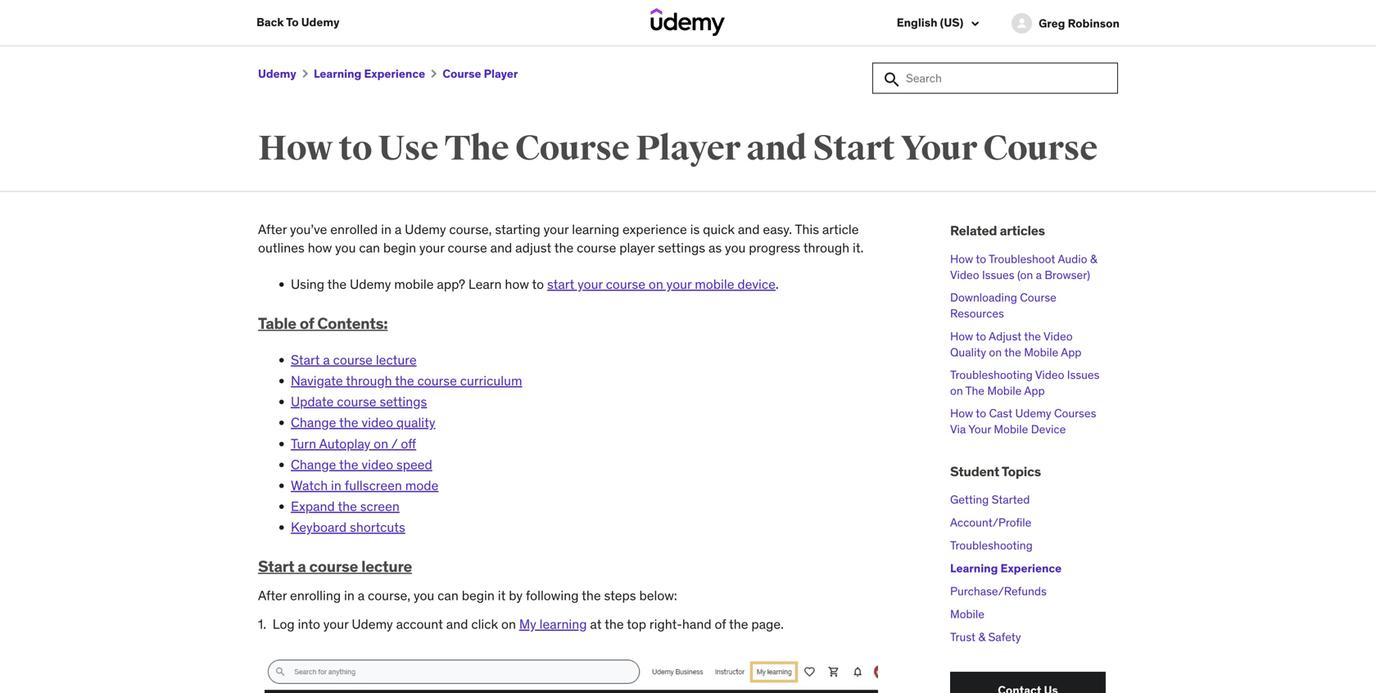 Task type: vqa. For each thing, say whether or not it's contained in the screenshot.
bottommost Learning Experience LINK
yes



Task type: describe. For each thing, give the bounding box(es) containing it.
.
[[776, 276, 779, 293]]

keyboard
[[291, 520, 347, 536]]

is
[[690, 221, 700, 238]]

experience inside getting started account/profile troubleshooting learning experience purchase/refunds mobile trust & safety
[[1001, 562, 1062, 576]]

how inside after you've enrolled in a udemy course, starting your learning experience is quick and easy. this article outlines how you can begin your course and adjust the course player settings as you progress through it.
[[308, 240, 332, 257]]

learning experience
[[314, 67, 425, 81]]

update
[[291, 394, 334, 411]]

player
[[620, 240, 655, 257]]

the right at
[[605, 617, 624, 633]]

on inside "start a course lecture navigate through the course curriculum update course settings change the video quality turn autoplay on / off change the video speed watch in fullscreen mode expand the screen keyboard shortcuts"
[[374, 436, 388, 452]]

mobile up troubleshooting video issues on the mobile app 'link'
[[1024, 345, 1059, 360]]

0 vertical spatial learning
[[314, 67, 362, 81]]

after for after you've enrolled in a udemy course, starting your learning experience is quick and easy. this article outlines how you can begin your course and adjust the course player settings as you progress through it.
[[258, 221, 287, 238]]

0 vertical spatial app
[[1061, 345, 1082, 360]]

account/profile
[[950, 516, 1032, 530]]

the down adjust
[[1005, 345, 1022, 360]]

& inside getting started account/profile troubleshooting learning experience purchase/refunds mobile trust & safety
[[979, 630, 986, 645]]

none search field inside "how to use the course player and start your course" main content
[[873, 63, 1118, 94]]

course player
[[443, 67, 518, 81]]

related articles
[[950, 223, 1045, 239]]

this
[[795, 221, 819, 238]]

start a course lecture navigate through the course curriculum update course settings change the video quality turn autoplay on / off change the video speed watch in fullscreen mode expand the screen keyboard shortcuts
[[291, 352, 522, 536]]

into
[[298, 617, 320, 633]]

update course settings link
[[291, 394, 427, 411]]

udemy inside how to troubleshoot audio & video issues (on a browser) downloading course resources how to adjust the video quality on the mobile app troubleshooting video issues on the mobile app how to cast udemy courses via your mobile device
[[1015, 406, 1052, 421]]

getting
[[950, 493, 989, 508]]

the up autoplay
[[339, 415, 358, 431]]

your inside how to troubleshoot audio & video issues (on a browser) downloading course resources how to adjust the video quality on the mobile app troubleshooting video issues on the mobile app how to cast udemy courses via your mobile device
[[969, 423, 991, 437]]

screen
[[360, 499, 400, 515]]

purchase/refunds
[[950, 585, 1047, 599]]

in inside after you've enrolled in a udemy course, starting your learning experience is quick and easy. this article outlines how you can begin your course and adjust the course player settings as you progress through it.
[[381, 221, 392, 238]]

log
[[273, 617, 295, 633]]

greg robinson image
[[1012, 13, 1032, 34]]

a inside after you've enrolled in a udemy course, starting your learning experience is quick and easy. this article outlines how you can begin your course and adjust the course player settings as you progress through it.
[[395, 221, 402, 238]]

and down starting
[[490, 240, 512, 257]]

learning inside getting started account/profile troubleshooting learning experience purchase/refunds mobile trust & safety
[[950, 562, 998, 576]]

student
[[950, 464, 1000, 480]]

it
[[498, 588, 506, 604]]

your up the app? on the top of the page
[[419, 240, 445, 257]]

article
[[822, 221, 859, 238]]

starting
[[495, 221, 541, 238]]

Search search field
[[873, 63, 1118, 94]]

adjust
[[515, 240, 551, 257]]

1 vertical spatial player
[[636, 128, 740, 170]]

click
[[471, 617, 498, 633]]

below:
[[639, 588, 677, 604]]

in inside "start a course lecture navigate through the course curriculum update course settings change the video quality turn autoplay on / off change the video speed watch in fullscreen mode expand the screen keyboard shortcuts"
[[331, 478, 342, 494]]

a up enrolling
[[298, 557, 306, 577]]

0 vertical spatial your
[[901, 128, 977, 170]]

how to adjust the video quality on the mobile app link
[[950, 329, 1082, 360]]

troubleshoot
[[989, 252, 1056, 267]]

start your course on your mobile device link
[[547, 276, 776, 293]]

easy.
[[763, 221, 792, 238]]

safety
[[988, 630, 1021, 645]]

cast
[[989, 406, 1013, 421]]

learning for your
[[572, 221, 620, 238]]

course player link
[[443, 67, 518, 81]]

topics
[[1002, 464, 1041, 480]]

downloading course resources link
[[950, 290, 1057, 321]]

quality
[[950, 345, 986, 360]]

troubleshooting link
[[950, 539, 1033, 553]]

you've
[[290, 221, 327, 238]]

learning for my
[[540, 617, 587, 633]]

0 horizontal spatial app
[[1024, 384, 1045, 399]]

0 horizontal spatial learning experience link
[[314, 67, 425, 81]]

settings inside "start a course lecture navigate through the course curriculum update course settings change the video quality turn autoplay on / off change the video speed watch in fullscreen mode expand the screen keyboard shortcuts"
[[380, 394, 427, 411]]

robinson
[[1068, 16, 1120, 31]]

by
[[509, 588, 523, 604]]

udemy right to
[[301, 15, 340, 29]]

back to udemy
[[257, 15, 340, 29]]

to up quality
[[976, 329, 986, 344]]

back
[[257, 15, 284, 29]]

browser)
[[1045, 268, 1090, 283]]

table
[[258, 314, 296, 334]]

2 vertical spatial video
[[1035, 368, 1065, 383]]

started
[[992, 493, 1030, 508]]

1 horizontal spatial you
[[414, 588, 434, 604]]

hand
[[682, 617, 712, 633]]

your up adjust at the top left of the page
[[544, 221, 569, 238]]

how to use the course player and start your course main content
[[0, 46, 1376, 694]]

the right using
[[327, 276, 347, 293]]

contents:
[[317, 314, 388, 334]]

how up quality
[[950, 329, 973, 344]]

expand
[[291, 499, 335, 515]]

and up easy.
[[747, 128, 807, 170]]

account/profile link
[[950, 516, 1032, 530]]

0 vertical spatial start
[[813, 128, 895, 170]]

via
[[950, 423, 966, 437]]

on left my
[[501, 617, 516, 633]]

/
[[391, 436, 398, 452]]

trust
[[950, 630, 976, 645]]

course, inside after you've enrolled in a udemy course, starting your learning experience is quick and easy. this article outlines how you can begin your course and adjust the course player settings as you progress through it.
[[449, 221, 492, 238]]

change the video quality link
[[291, 415, 436, 431]]

english (us)
[[897, 15, 966, 30]]

purchase/refunds link
[[950, 585, 1047, 599]]

course inside how to troubleshoot audio & video issues (on a browser) downloading course resources how to adjust the video quality on the mobile app troubleshooting video issues on the mobile app how to cast udemy courses via your mobile device
[[1020, 290, 1057, 305]]

begin inside after you've enrolled in a udemy course, starting your learning experience is quick and easy. this article outlines how you can begin your course and adjust the course player settings as you progress through it.
[[383, 240, 416, 257]]

1 vertical spatial how
[[505, 276, 529, 293]]

it.
[[853, 240, 864, 257]]

trust & safety link
[[950, 630, 1021, 645]]

on down adjust
[[989, 345, 1002, 360]]

progress
[[749, 240, 801, 257]]

getting started link
[[950, 493, 1030, 508]]

greg
[[1039, 16, 1065, 31]]

settings inside after you've enrolled in a udemy course, starting your learning experience is quick and easy. this article outlines how you can begin your course and adjust the course player settings as you progress through it.
[[658, 240, 705, 257]]

0 horizontal spatial you
[[335, 240, 356, 257]]

2 video from the top
[[362, 457, 393, 473]]

outlines
[[258, 240, 305, 257]]

troubleshooting inside getting started account/profile troubleshooting learning experience purchase/refunds mobile trust & safety
[[950, 539, 1033, 553]]

my
[[519, 617, 536, 633]]

shortcuts
[[350, 520, 405, 536]]

device
[[738, 276, 776, 293]]

course down contents:
[[333, 352, 373, 369]]

2 horizontal spatial you
[[725, 240, 746, 257]]

account
[[396, 617, 443, 633]]

fullscreen
[[345, 478, 402, 494]]

to down related
[[976, 252, 986, 267]]

downloading
[[950, 290, 1017, 305]]

to left cast
[[976, 406, 986, 421]]

1 change from the top
[[291, 415, 336, 431]]

getting started account/profile troubleshooting learning experience purchase/refunds mobile trust & safety
[[950, 493, 1062, 645]]

as
[[709, 240, 722, 257]]

navigate through the course curriculum link
[[291, 373, 522, 390]]

change the video speed link
[[291, 457, 432, 473]]

0 horizontal spatial the
[[444, 128, 509, 170]]

the inside how to troubleshoot audio & video issues (on a browser) downloading course resources how to adjust the video quality on the mobile app troubleshooting video issues on the mobile app how to cast udemy courses via your mobile device
[[966, 384, 985, 399]]

adjust
[[989, 329, 1022, 344]]

mode
[[405, 478, 439, 494]]

how to cast udemy courses via your mobile device link
[[950, 406, 1097, 437]]

watch
[[291, 478, 328, 494]]

watch in fullscreen mode link
[[291, 478, 439, 494]]

after you've enrolled in a udemy course, starting your learning experience is quick and easy. this article outlines how you can begin your course and adjust the course player settings as you progress through it.
[[258, 221, 864, 257]]

how to troubleshoot audio & video issues (on a browser) link
[[950, 252, 1097, 283]]

1 vertical spatial of
[[715, 617, 726, 633]]



Task type: locate. For each thing, give the bounding box(es) containing it.
the left page.
[[729, 617, 748, 633]]

0 vertical spatial course,
[[449, 221, 492, 238]]

the left steps at bottom
[[582, 588, 601, 604]]

1 horizontal spatial mobile
[[695, 276, 734, 293]]

settings down is
[[658, 240, 705, 257]]

start a course lecture link
[[291, 352, 417, 369]]

1 vertical spatial &
[[979, 630, 986, 645]]

course up change the video quality link
[[337, 394, 377, 411]]

after up log at the bottom left
[[258, 588, 287, 604]]

a inside "start a course lecture navigate through the course curriculum update course settings change the video quality turn autoplay on / off change the video speed watch in fullscreen mode expand the screen keyboard shortcuts"
[[323, 352, 330, 369]]

1 vertical spatial change
[[291, 457, 336, 473]]

course up enrolling
[[309, 557, 358, 577]]

1 video from the top
[[362, 415, 393, 431]]

course up the app? on the top of the page
[[448, 240, 487, 257]]

after enrolling in a course, you can begin it by following the steps below:
[[258, 588, 677, 604]]

through up update course settings link
[[346, 373, 392, 390]]

device
[[1031, 423, 1066, 437]]

mobile down cast
[[994, 423, 1028, 437]]

my learning link
[[519, 617, 587, 633]]

video
[[362, 415, 393, 431], [362, 457, 393, 473]]

you down the enrolled
[[335, 240, 356, 257]]

0 vertical spatial can
[[359, 240, 380, 257]]

1 vertical spatial begin
[[462, 588, 495, 604]]

1 vertical spatial in
[[331, 478, 342, 494]]

your down is
[[667, 276, 692, 293]]

course,
[[449, 221, 492, 238], [368, 588, 411, 604]]

lecture inside "start a course lecture navigate through the course curriculum update course settings change the video quality turn autoplay on / off change the video speed watch in fullscreen mode expand the screen keyboard shortcuts"
[[376, 352, 417, 369]]

2 after from the top
[[258, 588, 287, 604]]

2 vertical spatial start
[[258, 557, 294, 577]]

keyboard shortcuts link
[[291, 520, 405, 536]]

0 horizontal spatial &
[[979, 630, 986, 645]]

0 horizontal spatial course,
[[368, 588, 411, 604]]

mobile
[[394, 276, 434, 293], [695, 276, 734, 293]]

1 vertical spatial after
[[258, 588, 287, 604]]

lecture for start a course lecture
[[361, 557, 412, 577]]

1 vertical spatial learning experience link
[[950, 562, 1062, 576]]

& right 'trust'
[[979, 630, 986, 645]]

0 horizontal spatial settings
[[380, 394, 427, 411]]

(us)
[[940, 15, 964, 30]]

the down quality
[[966, 384, 985, 399]]

can
[[359, 240, 380, 257], [438, 588, 459, 604]]

1 horizontal spatial begin
[[462, 588, 495, 604]]

2 mobile from the left
[[695, 276, 734, 293]]

1 horizontal spatial issues
[[1067, 368, 1100, 383]]

of
[[300, 314, 314, 334], [715, 617, 726, 633]]

1 mobile from the left
[[394, 276, 434, 293]]

& inside how to troubleshoot audio & video issues (on a browser) downloading course resources how to adjust the video quality on the mobile app troubleshooting video issues on the mobile app how to cast udemy courses via your mobile device
[[1090, 252, 1097, 267]]

video up downloading
[[950, 268, 979, 283]]

on
[[649, 276, 663, 293], [989, 345, 1002, 360], [950, 384, 963, 399], [374, 436, 388, 452], [501, 617, 516, 633]]

how right learn
[[505, 276, 529, 293]]

mobile inside getting started account/profile troubleshooting learning experience purchase/refunds mobile trust & safety
[[950, 608, 985, 622]]

1 horizontal spatial how
[[505, 276, 529, 293]]

0 vertical spatial settings
[[658, 240, 705, 257]]

0 vertical spatial learning experience link
[[314, 67, 425, 81]]

& right audio
[[1090, 252, 1097, 267]]

1 horizontal spatial through
[[804, 240, 850, 257]]

using the udemy mobile app? learn how to start your course on your mobile device .
[[291, 276, 779, 293]]

related
[[950, 223, 997, 239]]

1 horizontal spatial &
[[1090, 252, 1097, 267]]

the right 'use'
[[444, 128, 509, 170]]

the right adjust
[[1024, 329, 1041, 344]]

learning inside after you've enrolled in a udemy course, starting your learning experience is quick and easy. this article outlines how you can begin your course and adjust the course player settings as you progress through it.
[[572, 221, 620, 238]]

learning down troubleshooting link
[[950, 562, 998, 576]]

course up quality
[[417, 373, 457, 390]]

0 vertical spatial in
[[381, 221, 392, 238]]

1 vertical spatial app
[[1024, 384, 1045, 399]]

1 vertical spatial course,
[[368, 588, 411, 604]]

a down start a course lecture
[[358, 588, 365, 604]]

lecture down shortcuts on the left
[[361, 557, 412, 577]]

1 horizontal spatial settings
[[658, 240, 705, 257]]

0 vertical spatial &
[[1090, 252, 1097, 267]]

udemy
[[301, 15, 340, 29], [258, 67, 296, 81], [405, 221, 446, 238], [350, 276, 391, 293], [1015, 406, 1052, 421], [352, 617, 393, 633]]

0 vertical spatial of
[[300, 314, 314, 334]]

experience
[[364, 67, 425, 81], [1001, 562, 1062, 576]]

learn
[[469, 276, 502, 293]]

lecture up the navigate through the course curriculum link at the left bottom
[[376, 352, 417, 369]]

your right start
[[578, 276, 603, 293]]

mobile link
[[950, 608, 985, 622]]

video up fullscreen
[[362, 457, 393, 473]]

in up "expand the screen" link
[[331, 478, 342, 494]]

1 horizontal spatial experience
[[1001, 562, 1062, 576]]

0 vertical spatial learning
[[572, 221, 620, 238]]

app up troubleshooting video issues on the mobile app 'link'
[[1061, 345, 1082, 360]]

1 vertical spatial video
[[1044, 329, 1073, 344]]

0 horizontal spatial issues
[[982, 268, 1015, 283]]

you up account on the left bottom of page
[[414, 588, 434, 604]]

udemy down back
[[258, 67, 296, 81]]

how to use the course player and start your course
[[258, 128, 1098, 170]]

after up outlines
[[258, 221, 287, 238]]

0 horizontal spatial can
[[359, 240, 380, 257]]

udemy up device
[[1015, 406, 1052, 421]]

0 vertical spatial player
[[484, 67, 518, 81]]

0 vertical spatial through
[[804, 240, 850, 257]]

can inside after you've enrolled in a udemy course, starting your learning experience is quick and easy. this article outlines how you can begin your course and adjust the course player settings as you progress through it.
[[359, 240, 380, 257]]

0 vertical spatial after
[[258, 221, 287, 238]]

curriculum
[[460, 373, 522, 390]]

course left player at the left of page
[[577, 240, 616, 257]]

0 vertical spatial issues
[[982, 268, 1015, 283]]

1 vertical spatial through
[[346, 373, 392, 390]]

mobile down as
[[695, 276, 734, 293]]

the right adjust at the top left of the page
[[554, 240, 574, 257]]

(on
[[1017, 268, 1033, 283]]

0 horizontal spatial mobile
[[394, 276, 434, 293]]

1 vertical spatial your
[[969, 423, 991, 437]]

english (us) link
[[897, 15, 979, 32]]

start
[[547, 276, 575, 293]]

troubleshooting down account/profile
[[950, 539, 1033, 553]]

app up how to cast udemy courses via your mobile device link
[[1024, 384, 1045, 399]]

1 vertical spatial issues
[[1067, 368, 1100, 383]]

the inside after you've enrolled in a udemy course, starting your learning experience is quick and easy. this article outlines how you can begin your course and adjust the course player settings as you progress through it.
[[554, 240, 574, 257]]

greg robinson
[[1039, 16, 1120, 31]]

how down related
[[950, 252, 973, 267]]

a up navigate
[[323, 352, 330, 369]]

page.
[[752, 617, 784, 633]]

0 horizontal spatial player
[[484, 67, 518, 81]]

how down you've at the top left
[[308, 240, 332, 257]]

1 horizontal spatial of
[[715, 617, 726, 633]]

1 vertical spatial start
[[291, 352, 320, 369]]

in down start a course lecture
[[344, 588, 355, 604]]

using
[[291, 276, 325, 293]]

0 vertical spatial video
[[362, 415, 393, 431]]

udemy up the app? on the top of the page
[[405, 221, 446, 238]]

0 vertical spatial video
[[950, 268, 979, 283]]

course, up account on the left bottom of page
[[368, 588, 411, 604]]

start inside "start a course lecture navigate through the course curriculum update course settings change the video quality turn autoplay on / off change the video speed watch in fullscreen mode expand the screen keyboard shortcuts"
[[291, 352, 320, 369]]

0 vertical spatial lecture
[[376, 352, 417, 369]]

1 vertical spatial experience
[[1001, 562, 1062, 576]]

table of contents:
[[258, 314, 388, 334]]

navigate
[[291, 373, 343, 390]]

2 vertical spatial in
[[344, 588, 355, 604]]

udemy inside after you've enrolled in a udemy course, starting your learning experience is quick and easy. this article outlines how you can begin your course and adjust the course player settings as you progress through it.
[[405, 221, 446, 238]]

you right as
[[725, 240, 746, 257]]

1 vertical spatial learning
[[950, 562, 998, 576]]

course, left starting
[[449, 221, 492, 238]]

student topics
[[950, 464, 1041, 480]]

0 horizontal spatial learning
[[314, 67, 362, 81]]

a right (on
[[1036, 268, 1042, 283]]

the up quality
[[395, 373, 414, 390]]

start a course lecture
[[258, 557, 412, 577]]

to
[[339, 128, 372, 170], [976, 252, 986, 267], [532, 276, 544, 293], [976, 329, 986, 344], [976, 406, 986, 421]]

learning experience link
[[314, 67, 425, 81], [950, 562, 1062, 576]]

turn
[[291, 436, 316, 452]]

at
[[590, 617, 602, 633]]

can down the enrolled
[[359, 240, 380, 257]]

my_learning.jpg image
[[265, 658, 878, 694]]

0 horizontal spatial through
[[346, 373, 392, 390]]

to left start
[[532, 276, 544, 293]]

change down update
[[291, 415, 336, 431]]

how to troubleshoot audio & video issues (on a browser) downloading course resources how to adjust the video quality on the mobile app troubleshooting video issues on the mobile app how to cast udemy courses via your mobile device
[[950, 252, 1100, 437]]

video up /
[[362, 415, 393, 431]]

1 vertical spatial learning
[[540, 617, 587, 633]]

issues up courses
[[1067, 368, 1100, 383]]

autoplay
[[319, 436, 371, 452]]

experience
[[623, 221, 687, 238]]

how down udemy link
[[258, 128, 333, 170]]

1 horizontal spatial the
[[966, 384, 985, 399]]

change up watch
[[291, 457, 336, 473]]

the up keyboard shortcuts link
[[338, 499, 357, 515]]

english
[[897, 15, 938, 30]]

course down player at the left of page
[[606, 276, 646, 293]]

you
[[335, 240, 356, 257], [725, 240, 746, 257], [414, 588, 434, 604]]

1 horizontal spatial can
[[438, 588, 459, 604]]

1 vertical spatial can
[[438, 588, 459, 604]]

top
[[627, 617, 646, 633]]

&
[[1090, 252, 1097, 267], [979, 630, 986, 645]]

0 vertical spatial begin
[[383, 240, 416, 257]]

to left 'use'
[[339, 128, 372, 170]]

turn autoplay on / off link
[[291, 436, 416, 452]]

0 vertical spatial experience
[[364, 67, 425, 81]]

how
[[258, 128, 333, 170], [950, 252, 973, 267], [950, 329, 973, 344], [950, 406, 973, 421]]

on left /
[[374, 436, 388, 452]]

in right the enrolled
[[381, 221, 392, 238]]

on up the via
[[950, 384, 963, 399]]

right-
[[650, 617, 682, 633]]

1 horizontal spatial player
[[636, 128, 740, 170]]

mobile up cast
[[988, 384, 1022, 399]]

1.  log into your udemy account and click on my learning at the top right-hand of the page.
[[258, 617, 784, 633]]

mobile left the app? on the top of the page
[[394, 276, 434, 293]]

learning down following
[[540, 617, 587, 633]]

experience up purchase/refunds
[[1001, 562, 1062, 576]]

0 horizontal spatial begin
[[383, 240, 416, 257]]

troubleshooting down quality
[[950, 368, 1033, 383]]

and left click
[[446, 617, 468, 633]]

learning left experience
[[572, 221, 620, 238]]

after
[[258, 221, 287, 238], [258, 588, 287, 604]]

0 horizontal spatial experience
[[364, 67, 425, 81]]

1 after from the top
[[258, 221, 287, 238]]

start for start a course lecture navigate through the course curriculum update course settings change the video quality turn autoplay on / off change the video speed watch in fullscreen mode expand the screen keyboard shortcuts
[[291, 352, 320, 369]]

a
[[395, 221, 402, 238], [1036, 268, 1042, 283], [323, 352, 330, 369], [298, 557, 306, 577], [358, 588, 365, 604]]

1 vertical spatial lecture
[[361, 557, 412, 577]]

2 change from the top
[[291, 457, 336, 473]]

None search field
[[873, 63, 1118, 94]]

udemy left account on the left bottom of page
[[352, 617, 393, 633]]

lecture for start a course lecture navigate through the course curriculum update course settings change the video quality turn autoplay on / off change the video speed watch in fullscreen mode expand the screen keyboard shortcuts
[[376, 352, 417, 369]]

enrolled
[[330, 221, 378, 238]]

1 horizontal spatial learning
[[950, 562, 998, 576]]

settings down the navigate through the course curriculum link at the left bottom
[[380, 394, 427, 411]]

can up account on the left bottom of page
[[438, 588, 459, 604]]

2 horizontal spatial in
[[381, 221, 392, 238]]

0 vertical spatial change
[[291, 415, 336, 431]]

1 vertical spatial settings
[[380, 394, 427, 411]]

a right the enrolled
[[395, 221, 402, 238]]

1 troubleshooting from the top
[[950, 368, 1033, 383]]

start for start a course lecture
[[258, 557, 294, 577]]

0 vertical spatial how
[[308, 240, 332, 257]]

articles
[[1000, 223, 1045, 239]]

experience up 'use'
[[364, 67, 425, 81]]

video down how to adjust the video quality on the mobile app "link"
[[1035, 368, 1065, 383]]

quick
[[703, 221, 735, 238]]

0 vertical spatial troubleshooting
[[950, 368, 1033, 383]]

following
[[526, 588, 579, 604]]

1 horizontal spatial course,
[[449, 221, 492, 238]]

mobile up 'trust'
[[950, 608, 985, 622]]

1 vertical spatial troubleshooting
[[950, 539, 1033, 553]]

courses
[[1054, 406, 1097, 421]]

after for after enrolling in a course, you can begin it by following the steps below:
[[258, 588, 287, 604]]

udemy up contents:
[[350, 276, 391, 293]]

0 horizontal spatial how
[[308, 240, 332, 257]]

1 horizontal spatial learning experience link
[[950, 562, 1062, 576]]

how up the via
[[950, 406, 973, 421]]

issues left (on
[[982, 268, 1015, 283]]

a inside how to troubleshoot audio & video issues (on a browser) downloading course resources how to adjust the video quality on the mobile app troubleshooting video issues on the mobile app how to cast udemy courses via your mobile device
[[1036, 268, 1042, 283]]

through down article
[[804, 240, 850, 257]]

0 vertical spatial the
[[444, 128, 509, 170]]

2 troubleshooting from the top
[[950, 539, 1033, 553]]

resources
[[950, 307, 1004, 321]]

1 vertical spatial the
[[966, 384, 985, 399]]

learning right udemy link
[[314, 67, 362, 81]]

1 horizontal spatial app
[[1061, 345, 1082, 360]]

use
[[378, 128, 438, 170]]

0 horizontal spatial in
[[331, 478, 342, 494]]

quality
[[396, 415, 436, 431]]

video right adjust
[[1044, 329, 1073, 344]]

troubleshooting inside how to troubleshoot audio & video issues (on a browser) downloading course resources how to adjust the video quality on the mobile app troubleshooting video issues on the mobile app how to cast udemy courses via your mobile device
[[950, 368, 1033, 383]]

0 horizontal spatial of
[[300, 314, 314, 334]]

1 horizontal spatial in
[[344, 588, 355, 604]]

after inside after you've enrolled in a udemy course, starting your learning experience is quick and easy. this article outlines how you can begin your course and adjust the course player settings as you progress through it.
[[258, 221, 287, 238]]

through inside "start a course lecture navigate through the course curriculum update course settings change the video quality turn autoplay on / off change the video speed watch in fullscreen mode expand the screen keyboard shortcuts"
[[346, 373, 392, 390]]

1 vertical spatial video
[[362, 457, 393, 473]]

your right into
[[323, 617, 349, 633]]

through inside after you've enrolled in a udemy course, starting your learning experience is quick and easy. this article outlines how you can begin your course and adjust the course player settings as you progress through it.
[[804, 240, 850, 257]]

on down player at the left of page
[[649, 276, 663, 293]]

app?
[[437, 276, 465, 293]]

the down autoplay
[[339, 457, 358, 473]]

expand the screen link
[[291, 499, 400, 515]]

and left easy.
[[738, 221, 760, 238]]



